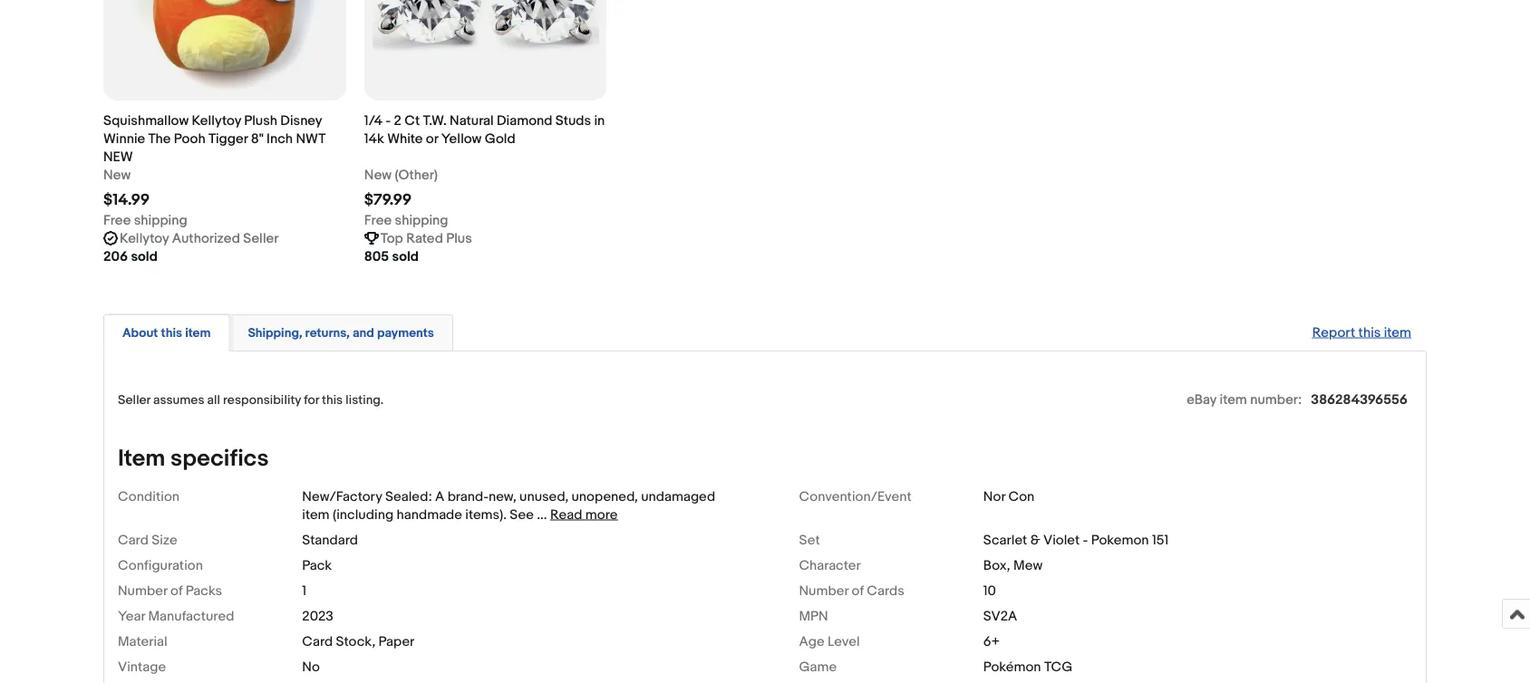 Task type: describe. For each thing, give the bounding box(es) containing it.
more
[[586, 507, 618, 523]]

number for number of cards
[[799, 583, 849, 599]]

10
[[984, 583, 997, 599]]

sealed:
[[385, 489, 432, 505]]

6+
[[984, 634, 1001, 650]]

tigger
[[209, 131, 248, 147]]

&
[[1031, 532, 1041, 549]]

t.w.
[[423, 112, 447, 129]]

- inside 1/4 - 2 ct t.w. natural diamond studs in 14k white or yellow gold
[[386, 112, 391, 129]]

$14.99
[[103, 191, 150, 210]]

set
[[799, 532, 820, 549]]

shipping, returns, and payments
[[248, 326, 434, 341]]

pokémon tcg
[[984, 659, 1073, 676]]

new,
[[489, 489, 517, 505]]

or
[[426, 131, 438, 147]]

shipping inside new (other) $79.99 free shipping
[[395, 212, 448, 229]]

number of cards
[[799, 583, 905, 599]]

kellytoy authorized seller
[[120, 230, 279, 247]]

paper
[[379, 634, 415, 650]]

squishmallow
[[103, 112, 189, 129]]

new/factory sealed: a brand-new, unused, unopened, undamaged item (including handmade items). see ...
[[302, 489, 716, 523]]

card stock, paper
[[302, 634, 415, 650]]

mpn
[[799, 608, 829, 625]]

shipping, returns, and payments button
[[248, 325, 434, 342]]

card size
[[118, 532, 177, 549]]

natural
[[450, 112, 494, 129]]

card for card stock, paper
[[302, 634, 333, 650]]

pack
[[302, 558, 332, 574]]

age
[[799, 634, 825, 650]]

number:
[[1251, 392, 1303, 408]]

item inside "button"
[[185, 326, 211, 341]]

mew
[[1014, 558, 1043, 574]]

new
[[103, 149, 133, 165]]

plush
[[244, 112, 278, 129]]

studs
[[556, 112, 591, 129]]

and
[[353, 326, 374, 341]]

convention/event
[[799, 489, 912, 505]]

kellytoy inside squishmallow kellytoy plush disney winnie the pooh tigger 8" inch nwt new new $14.99 free shipping
[[192, 112, 241, 129]]

Top Rated Plus text field
[[381, 229, 472, 248]]

read more button
[[550, 507, 618, 523]]

box,
[[984, 558, 1011, 574]]

14k
[[364, 131, 384, 147]]

packs
[[186, 583, 222, 599]]

(other)
[[395, 167, 438, 183]]

item right ebay
[[1220, 392, 1248, 408]]

box, mew
[[984, 558, 1043, 574]]

unopened,
[[572, 489, 638, 505]]

805 sold text field
[[364, 248, 419, 266]]

new inside squishmallow kellytoy plush disney winnie the pooh tigger 8" inch nwt new new $14.99 free shipping
[[103, 167, 131, 183]]

top
[[381, 230, 403, 247]]

level
[[828, 634, 860, 650]]

of for packs
[[171, 583, 183, 599]]

$79.99
[[364, 191, 412, 210]]

item inside new/factory sealed: a brand-new, unused, unopened, undamaged item (including handmade items). see ...
[[302, 507, 330, 523]]

standard
[[302, 532, 358, 549]]

handmade
[[397, 507, 462, 523]]

nor
[[984, 489, 1006, 505]]

206 sold
[[103, 249, 158, 265]]

year manufactured
[[118, 608, 234, 625]]

undamaged
[[641, 489, 716, 505]]

items).
[[466, 507, 507, 523]]

unused,
[[520, 489, 569, 505]]

(including
[[333, 507, 394, 523]]

shipping inside squishmallow kellytoy plush disney winnie the pooh tigger 8" inch nwt new new $14.99 free shipping
[[134, 212, 187, 229]]

all
[[207, 393, 220, 408]]

$79.99 text field
[[364, 191, 412, 210]]

read more
[[550, 507, 618, 523]]

of for cards
[[852, 583, 864, 599]]

1 horizontal spatial this
[[322, 393, 343, 408]]

sold for $79.99
[[392, 249, 419, 265]]

report this item
[[1313, 325, 1412, 341]]

brand-
[[448, 489, 489, 505]]

in
[[594, 112, 605, 129]]

New (Other) text field
[[364, 166, 438, 184]]

new/factory
[[302, 489, 382, 505]]

stock,
[[336, 634, 376, 650]]

number for number of packs
[[118, 583, 167, 599]]

no
[[302, 659, 320, 676]]

free inside new (other) $79.99 free shipping
[[364, 212, 392, 229]]



Task type: locate. For each thing, give the bounding box(es) containing it.
151
[[1153, 532, 1169, 549]]

cards
[[867, 583, 905, 599]]

report
[[1313, 325, 1356, 341]]

$14.99 text field
[[103, 191, 150, 210]]

tcg
[[1045, 659, 1073, 676]]

condition
[[118, 489, 180, 505]]

386284396556
[[1312, 392, 1408, 408]]

1 shipping from the left
[[134, 212, 187, 229]]

gold
[[485, 131, 516, 147]]

0 horizontal spatial seller
[[118, 393, 150, 408]]

2 number from the left
[[799, 583, 849, 599]]

character
[[799, 558, 861, 574]]

-
[[386, 112, 391, 129], [1083, 532, 1089, 549]]

805 sold
[[364, 249, 419, 265]]

805
[[364, 249, 389, 265]]

1 of from the left
[[171, 583, 183, 599]]

payments
[[377, 326, 434, 341]]

report this item link
[[1304, 316, 1421, 350]]

1/4 - 2 ct t.w. natural diamond studs in 14k white or yellow gold
[[364, 112, 605, 147]]

0 horizontal spatial of
[[171, 583, 183, 599]]

1 sold from the left
[[131, 249, 158, 265]]

sold right 206
[[131, 249, 158, 265]]

kellytoy
[[192, 112, 241, 129], [120, 230, 169, 247]]

nwt
[[296, 131, 326, 147]]

0 vertical spatial card
[[118, 532, 149, 549]]

1 horizontal spatial seller
[[243, 230, 279, 247]]

tab list containing about this item
[[103, 311, 1428, 352]]

1 vertical spatial seller
[[118, 393, 150, 408]]

responsibility
[[223, 393, 301, 408]]

seller left "assumes"
[[118, 393, 150, 408]]

new up $79.99
[[364, 167, 392, 183]]

vintage
[[118, 659, 166, 676]]

card for card size
[[118, 532, 149, 549]]

2 of from the left
[[852, 583, 864, 599]]

sv2a
[[984, 608, 1018, 625]]

seller
[[243, 230, 279, 247], [118, 393, 150, 408]]

1 horizontal spatial shipping
[[395, 212, 448, 229]]

0 horizontal spatial sold
[[131, 249, 158, 265]]

1 horizontal spatial -
[[1083, 532, 1089, 549]]

winnie
[[103, 131, 145, 147]]

2 sold from the left
[[392, 249, 419, 265]]

shipping up rated
[[395, 212, 448, 229]]

ebay item number: 386284396556
[[1187, 392, 1408, 408]]

disney
[[281, 112, 322, 129]]

of
[[171, 583, 183, 599], [852, 583, 864, 599]]

this inside about this item "button"
[[161, 326, 182, 341]]

new inside new (other) $79.99 free shipping
[[364, 167, 392, 183]]

configuration
[[118, 558, 203, 574]]

free shipping text field for $79.99
[[364, 211, 448, 229]]

1 free from the left
[[103, 212, 131, 229]]

kellytoy up 206 sold
[[120, 230, 169, 247]]

item right about
[[185, 326, 211, 341]]

pokémon
[[984, 659, 1042, 676]]

1/4
[[364, 112, 383, 129]]

1 vertical spatial -
[[1083, 532, 1089, 549]]

1 horizontal spatial new
[[364, 167, 392, 183]]

game
[[799, 659, 837, 676]]

0 horizontal spatial shipping
[[134, 212, 187, 229]]

this right report
[[1359, 325, 1382, 341]]

assumes
[[153, 393, 204, 408]]

1 free shipping text field from the left
[[103, 211, 187, 229]]

card
[[118, 532, 149, 549], [302, 634, 333, 650]]

nor con
[[984, 489, 1035, 505]]

for
[[304, 393, 319, 408]]

scarlet & violet - pokemon 151
[[984, 532, 1169, 549]]

manufactured
[[148, 608, 234, 625]]

ct
[[405, 112, 420, 129]]

0 horizontal spatial kellytoy
[[120, 230, 169, 247]]

2 shipping from the left
[[395, 212, 448, 229]]

of left cards
[[852, 583, 864, 599]]

shipping down "$14.99" text box
[[134, 212, 187, 229]]

number down character
[[799, 583, 849, 599]]

0 vertical spatial kellytoy
[[192, 112, 241, 129]]

- left 2
[[386, 112, 391, 129]]

1 vertical spatial card
[[302, 634, 333, 650]]

tab list
[[103, 311, 1428, 352]]

1 number from the left
[[118, 583, 167, 599]]

this for about
[[161, 326, 182, 341]]

yellow
[[441, 131, 482, 147]]

1 horizontal spatial of
[[852, 583, 864, 599]]

0 vertical spatial seller
[[243, 230, 279, 247]]

0 horizontal spatial -
[[386, 112, 391, 129]]

free shipping text field for $14.99
[[103, 211, 187, 229]]

card down 2023
[[302, 634, 333, 650]]

card left size
[[118, 532, 149, 549]]

0 horizontal spatial number
[[118, 583, 167, 599]]

see
[[510, 507, 534, 523]]

con
[[1009, 489, 1035, 505]]

new down "new"
[[103, 167, 131, 183]]

this right about
[[161, 326, 182, 341]]

1 horizontal spatial number
[[799, 583, 849, 599]]

new (other) $79.99 free shipping
[[364, 167, 448, 229]]

2023
[[302, 608, 334, 625]]

seller inside text field
[[243, 230, 279, 247]]

this
[[1359, 325, 1382, 341], [161, 326, 182, 341], [322, 393, 343, 408]]

free inside squishmallow kellytoy plush disney winnie the pooh tigger 8" inch nwt new new $14.99 free shipping
[[103, 212, 131, 229]]

sold for $14.99
[[131, 249, 158, 265]]

this for report
[[1359, 325, 1382, 341]]

1 horizontal spatial kellytoy
[[192, 112, 241, 129]]

206 sold text field
[[103, 248, 158, 266]]

free down $79.99
[[364, 212, 392, 229]]

0 vertical spatial -
[[386, 112, 391, 129]]

free down "$14.99" text box
[[103, 212, 131, 229]]

about this item
[[122, 326, 211, 341]]

1 new from the left
[[103, 167, 131, 183]]

of up year manufactured
[[171, 583, 183, 599]]

diamond
[[497, 112, 553, 129]]

1 horizontal spatial free shipping text field
[[364, 211, 448, 229]]

2 free from the left
[[364, 212, 392, 229]]

the
[[148, 131, 171, 147]]

number
[[118, 583, 167, 599], [799, 583, 849, 599]]

this inside report this item link
[[1359, 325, 1382, 341]]

2 new from the left
[[364, 167, 392, 183]]

sold inside 'text box'
[[131, 249, 158, 265]]

age level
[[799, 634, 860, 650]]

squishmallow kellytoy plush disney winnie the pooh tigger 8" inch nwt new new $14.99 free shipping
[[103, 112, 326, 229]]

listing.
[[346, 393, 384, 408]]

free shipping text field up 'top'
[[364, 211, 448, 229]]

sold inside text field
[[392, 249, 419, 265]]

sold down 'top'
[[392, 249, 419, 265]]

pooh
[[174, 131, 206, 147]]

seller right authorized
[[243, 230, 279, 247]]

Kellytoy Authorized Seller text field
[[120, 229, 279, 248]]

returns,
[[305, 326, 350, 341]]

item right report
[[1385, 325, 1412, 341]]

1
[[302, 583, 307, 599]]

1 horizontal spatial card
[[302, 634, 333, 650]]

shipping
[[134, 212, 187, 229], [395, 212, 448, 229]]

this right for at the bottom of page
[[322, 393, 343, 408]]

1 vertical spatial kellytoy
[[120, 230, 169, 247]]

Free shipping text field
[[103, 211, 187, 229], [364, 211, 448, 229]]

item up standard
[[302, 507, 330, 523]]

about
[[122, 326, 158, 341]]

specifics
[[171, 445, 269, 473]]

year
[[118, 608, 145, 625]]

kellytoy inside text field
[[120, 230, 169, 247]]

New text field
[[103, 166, 131, 184]]

pokemon
[[1092, 532, 1150, 549]]

number up year
[[118, 583, 167, 599]]

kellytoy up tigger
[[192, 112, 241, 129]]

ebay
[[1187, 392, 1217, 408]]

2 horizontal spatial this
[[1359, 325, 1382, 341]]

scarlet
[[984, 532, 1028, 549]]

violet
[[1044, 532, 1080, 549]]

seller assumes all responsibility for this listing.
[[118, 393, 384, 408]]

item
[[1385, 325, 1412, 341], [185, 326, 211, 341], [1220, 392, 1248, 408], [302, 507, 330, 523]]

0 horizontal spatial this
[[161, 326, 182, 341]]

0 horizontal spatial new
[[103, 167, 131, 183]]

1 horizontal spatial free
[[364, 212, 392, 229]]

1 horizontal spatial sold
[[392, 249, 419, 265]]

- right violet
[[1083, 532, 1089, 549]]

authorized
[[172, 230, 240, 247]]

0 horizontal spatial free shipping text field
[[103, 211, 187, 229]]

free
[[103, 212, 131, 229], [364, 212, 392, 229]]

0 horizontal spatial free
[[103, 212, 131, 229]]

free shipping text field down "$14.99" text box
[[103, 211, 187, 229]]

shipping,
[[248, 326, 302, 341]]

item specifics
[[118, 445, 269, 473]]

2 free shipping text field from the left
[[364, 211, 448, 229]]

0 horizontal spatial card
[[118, 532, 149, 549]]

white
[[387, 131, 423, 147]]

a
[[435, 489, 445, 505]]



Task type: vqa. For each thing, say whether or not it's contained in the screenshot.


